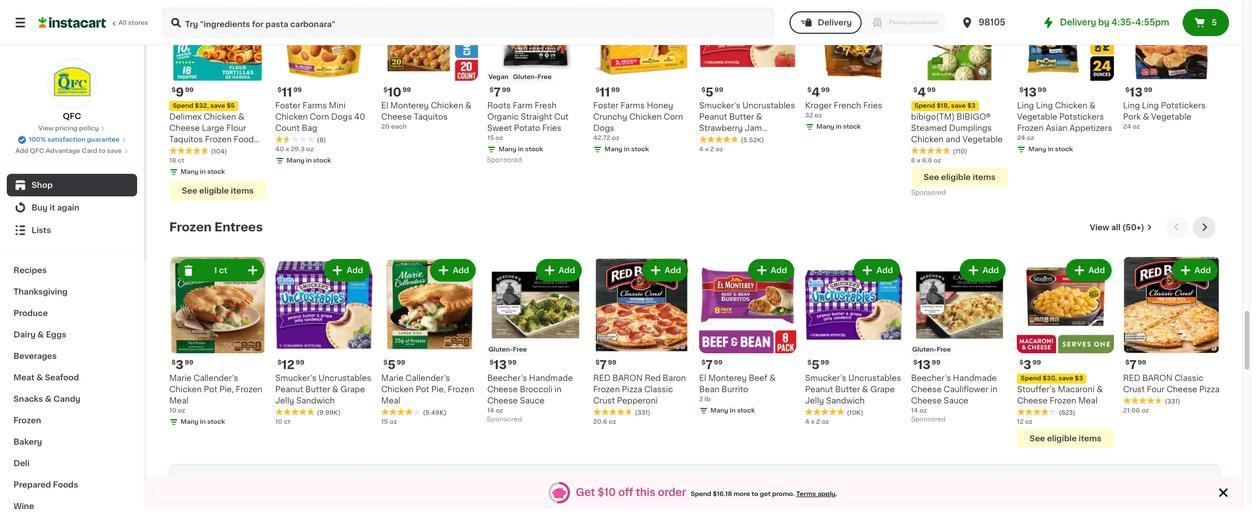 Task type: locate. For each thing, give the bounding box(es) containing it.
pot inside marie callender's chicken pot pie, frozen meal 10 oz
[[204, 386, 217, 394]]

marie for marie callender's chicken pot pie, frozen meal
[[381, 374, 404, 382]]

1 jelly from the left
[[275, 397, 294, 405]]

items down macaroni
[[1079, 435, 1102, 443]]

view for view all (50+)
[[1090, 223, 1110, 231]]

1 vertical spatial items
[[231, 187, 254, 194]]

1 horizontal spatial smucker's
[[699, 101, 741, 109]]

free up fresh
[[538, 74, 552, 80]]

satisfaction
[[47, 137, 85, 143]]

peanut inside product "group"
[[275, 386, 303, 394]]

20
[[381, 123, 390, 130]]

(331) for cheese
[[1165, 399, 1181, 405]]

$ 13 99 up asian
[[1020, 86, 1047, 98]]

0 horizontal spatial butter
[[305, 386, 330, 394]]

(331) down red baron classic crust four cheese pizza
[[1165, 399, 1181, 405]]

1 pie, from the left
[[219, 386, 234, 394]]

1 vertical spatial 24
[[1017, 135, 1025, 141]]

& inside ling ling chicken & vegetable potstickers frozen asian appetizers 24 oz
[[1090, 101, 1096, 109]]

13 up ling ling chicken & vegetable potstickers frozen asian appetizers 24 oz
[[1024, 86, 1037, 98]]

farms inside foster farms honey crunchy chicken corn dogs 42.72 oz
[[621, 101, 645, 109]]

1 horizontal spatial snacks
[[169, 147, 198, 154]]

potstickers inside ling ling potstickers pork & vegetable 24 oz
[[1161, 101, 1206, 109]]

baron inside red baron classic crust four cheese pizza
[[1143, 374, 1173, 382]]

0 horizontal spatial snacks
[[14, 395, 43, 403]]

frozen inside ling ling chicken & vegetable potstickers frozen asian appetizers 24 oz
[[1017, 124, 1044, 132]]

4
[[812, 86, 820, 98], [918, 86, 926, 98], [699, 146, 704, 152], [805, 419, 810, 425]]

uncrustables
[[743, 101, 795, 109], [319, 374, 371, 382], [849, 374, 901, 382]]

11 up count
[[282, 86, 292, 98]]

7 up red baron classic crust four cheese pizza
[[1130, 359, 1137, 371]]

free up 'beecher's handmade cheese cauliflower in cheese sauce 14 oz'
[[937, 347, 951, 353]]

1 meal from the left
[[169, 397, 189, 405]]

1 horizontal spatial pot
[[416, 386, 429, 394]]

2 grape from the left
[[871, 386, 895, 394]]

2 horizontal spatial butter
[[835, 386, 860, 394]]

0 horizontal spatial ct
[[178, 157, 184, 163]]

many in stock down marie callender's chicken pot pie, frozen meal 10 oz
[[181, 419, 225, 425]]

2 horizontal spatial uncrustables
[[849, 374, 901, 382]]

pie,
[[219, 386, 234, 394], [431, 386, 446, 394]]

butter up (10k)
[[835, 386, 860, 394]]

2 callender's from the left
[[406, 374, 450, 382]]

in inside 'beecher's handmade cheese cauliflower in cheese sauce 14 oz'
[[991, 386, 998, 394]]

x for bibigo(tm) bibigo® steamed dumplings chicken and vegetable
[[917, 157, 921, 163]]

$ 5 99 for marie callender's chicken pot pie, frozen meal
[[384, 359, 405, 371]]

snacks & candy
[[14, 395, 80, 403]]

pot for marie callender's chicken pot pie, frozen meal 10 oz
[[204, 386, 217, 394]]

red
[[645, 374, 661, 382]]

el for bean
[[699, 374, 706, 382]]

1 horizontal spatial taquitos
[[414, 113, 448, 121]]

1 $ 4 99 from the left
[[808, 86, 830, 98]]

13 up pork
[[1130, 86, 1143, 98]]

1 3 from the left
[[176, 359, 184, 371]]

taquitos inside el monterey chicken & cheese taquitos 20 each
[[414, 113, 448, 121]]

0 vertical spatial view
[[38, 125, 54, 132]]

2 11 from the left
[[600, 86, 610, 98]]

more
[[734, 491, 750, 497]]

0 horizontal spatial sandwich
[[296, 397, 335, 405]]

fresh
[[535, 101, 557, 109]]

0 horizontal spatial meal
[[169, 397, 189, 405]]

farms for corn
[[303, 101, 327, 109]]

& inside ling ling potstickers pork & vegetable 24 oz
[[1143, 113, 1149, 121]]

2 handmade from the left
[[953, 374, 997, 382]]

1 vertical spatial 2
[[699, 396, 703, 403]]

add button
[[325, 260, 369, 280], [431, 260, 475, 280], [537, 260, 581, 280], [643, 260, 687, 280], [749, 260, 793, 280], [855, 260, 899, 280], [961, 260, 1005, 280], [1067, 260, 1111, 280], [1173, 260, 1217, 280]]

gluten-free up broccoli
[[488, 347, 527, 353]]

1 smucker's uncrustables peanut butter & grape jelly sandwich from the left
[[275, 374, 371, 405]]

0 vertical spatial items
[[973, 173, 996, 181]]

spend for 4
[[915, 102, 935, 109]]

1 gluten-free from the left
[[488, 347, 527, 353]]

in right broccoli
[[555, 386, 562, 394]]

items down dumplings
[[973, 173, 996, 181]]

& up "(9.99k)"
[[332, 386, 339, 394]]

$ 4 99 inside product "group"
[[914, 86, 936, 98]]

0 horizontal spatial classic
[[644, 386, 673, 394]]

& right macaroni
[[1097, 386, 1103, 394]]

farms for chicken
[[621, 101, 645, 109]]

x inside item carousel region
[[811, 419, 815, 425]]

add for fifth add button
[[771, 266, 787, 274]]

2 sauce from the left
[[944, 397, 969, 405]]

1 horizontal spatial sandwich
[[699, 135, 738, 143]]

eligible down (623)
[[1047, 435, 1077, 443]]

$3 up macaroni
[[1075, 376, 1083, 382]]

many down lb
[[711, 408, 729, 414]]

chicken inside ling ling chicken & vegetable potstickers frozen asian appetizers 24 oz
[[1055, 101, 1088, 109]]

see eligible items down '(110)'
[[924, 173, 996, 181]]

deli
[[14, 459, 30, 467]]

qfc up view pricing policy link
[[63, 112, 81, 120]]

snacks
[[169, 147, 198, 154], [14, 395, 43, 403]]

0 vertical spatial taquitos
[[414, 113, 448, 121]]

sandwich up (10k)
[[826, 397, 865, 405]]

to down the guarantee
[[99, 148, 105, 154]]

& inside the el monterey beef & bean burrito 2 lb
[[770, 374, 776, 382]]

beecher's up broccoli
[[487, 374, 527, 382]]

thanksgiving
[[14, 288, 68, 296]]

cheese inside red baron classic crust four cheese pizza
[[1167, 386, 1198, 394]]

el up bean
[[699, 374, 706, 382]]

meal inside "stouffer's macaroni & cheese frozen meal"
[[1079, 397, 1098, 405]]

gluten- for beecher's handmade cheese cauliflower in cheese sauce
[[912, 347, 937, 353]]

$ 7 99 for red baron red baron frozen pizza classic crust pepperoni
[[596, 359, 617, 371]]

15 down sweet
[[487, 135, 494, 141]]

spend inside item carousel region
[[1021, 376, 1041, 382]]

2 horizontal spatial $ 5 99
[[808, 359, 829, 371]]

in inside product "group"
[[200, 169, 206, 175]]

1 pizza from the left
[[622, 386, 642, 394]]

stouffer's macaroni & cheese frozen meal
[[1017, 386, 1103, 405]]

see for 9
[[182, 187, 197, 194]]

Search field
[[163, 8, 774, 37]]

1 horizontal spatial gluten-
[[513, 74, 538, 80]]

dogs up "42.72"
[[593, 124, 614, 132]]

meal for marie callender's chicken pot pie, frozen meal 10 oz
[[169, 397, 189, 405]]

el down $ 10 99
[[381, 101, 388, 109]]

2 horizontal spatial eligible
[[1047, 435, 1077, 443]]

2 gluten-free from the left
[[912, 347, 951, 353]]

meal inside marie callender's chicken pot pie, frozen meal 10 oz
[[169, 397, 189, 405]]

handmade inside 'beecher's handmade cheese cauliflower in cheese sauce 14 oz'
[[953, 374, 997, 382]]

stock down the el monterey beef & bean burrito 2 lb
[[737, 408, 755, 414]]

oz inside foster farms honey crunchy chicken corn dogs 42.72 oz
[[612, 135, 619, 141]]

1 horizontal spatial potstickers
[[1161, 101, 1206, 109]]

callender's inside marie callender's chicken pot pie, frozen meal 10 oz
[[194, 374, 238, 382]]

many down 18 ct at the top of page
[[181, 169, 199, 175]]

1 foster from the left
[[275, 101, 301, 109]]

sponsored badge image down 'beecher's handmade cheese cauliflower in cheese sauce 14 oz'
[[911, 416, 945, 423]]

3 meal from the left
[[1079, 397, 1098, 405]]

1 corn from the left
[[310, 113, 329, 121]]

many inside product "group"
[[181, 169, 199, 175]]

many in stock down "(104)"
[[181, 169, 225, 175]]

butter for (9.99k)
[[305, 386, 330, 394]]

7
[[494, 86, 501, 98], [706, 359, 713, 371], [600, 359, 607, 371], [1130, 359, 1137, 371]]

ct for 12
[[284, 419, 290, 425]]

callender's for marie callender's chicken pot pie, frozen meal 10 oz
[[194, 374, 238, 382]]

beverages link
[[7, 345, 137, 367]]

prepared
[[14, 481, 51, 489]]

bakery link
[[7, 431, 137, 453]]

1 $ 3 99 from the left
[[172, 359, 193, 371]]

0 vertical spatial classic
[[1175, 374, 1204, 382]]

product group containing 10
[[381, 0, 478, 131]]

section
[[169, 464, 1220, 509]]

jelly
[[275, 397, 294, 405], [805, 397, 824, 405]]

0 vertical spatial potstickers
[[1161, 101, 1206, 109]]

add for 6th add button
[[877, 266, 893, 274]]

meal inside marie callender's chicken pot pie, frozen meal
[[381, 397, 401, 405]]

get $10 off this order status
[[571, 487, 842, 499]]

0 horizontal spatial (331)
[[635, 410, 651, 416]]

el monterey chicken & cheese taquitos 20 each
[[381, 101, 472, 130]]

2 $ 4 99 from the left
[[914, 86, 936, 98]]

in down kroger french fries 32 oz
[[836, 123, 842, 130]]

1 horizontal spatial 4 x 2 oz
[[805, 419, 829, 425]]

4 x 2 oz
[[699, 146, 723, 152], [805, 419, 829, 425]]

2 pizza from the left
[[1200, 386, 1220, 394]]

crust up 21.06 oz
[[1123, 386, 1145, 394]]

bibigo(tm) bibigo® steamed dumplings chicken and vegetable
[[911, 113, 1003, 143]]

stock down '(8)'
[[313, 157, 331, 163]]

2 horizontal spatial see
[[1030, 435, 1045, 443]]

1 horizontal spatial 11
[[600, 86, 610, 98]]

pie, inside marie callender's chicken pot pie, frozen meal
[[431, 386, 446, 394]]

vegetable inside ling ling potstickers pork & vegetable 24 oz
[[1151, 113, 1192, 121]]

1 horizontal spatial 3
[[1024, 359, 1032, 371]]

& inside el monterey chicken & cheese taquitos 20 each
[[465, 101, 472, 109]]

1 handmade from the left
[[529, 374, 573, 382]]

7 up red baron red baron frozen pizza classic crust pepperoni
[[600, 359, 607, 371]]

red up 21.06
[[1123, 374, 1141, 382]]

9 add button from the left
[[1173, 260, 1217, 280]]

1 horizontal spatial callender's
[[406, 374, 450, 382]]

ling ling chicken & vegetable potstickers frozen asian appetizers 24 oz
[[1017, 101, 1113, 141]]

0 horizontal spatial baron
[[613, 374, 643, 382]]

1 marie from the left
[[169, 374, 192, 382]]

2 horizontal spatial peanut
[[805, 386, 833, 394]]

smucker's
[[699, 101, 741, 109], [275, 374, 317, 382], [805, 374, 847, 382]]

stock
[[843, 123, 861, 130], [525, 146, 543, 152], [1055, 146, 1073, 152], [631, 146, 649, 152], [313, 157, 331, 163], [207, 169, 225, 175], [737, 408, 755, 414], [207, 419, 225, 425]]

many in stock for roots
[[499, 146, 543, 152]]

baron inside red baron red baron frozen pizza classic crust pepperoni
[[613, 374, 643, 382]]

monterey inside the el monterey beef & bean burrito 2 lb
[[708, 374, 747, 382]]

1 horizontal spatial farms
[[621, 101, 645, 109]]

0 horizontal spatial fries
[[542, 124, 562, 132]]

$ 13 99 for beecher's handmade cheese cauliflower in cheese sauce
[[914, 359, 941, 371]]

2 $ 3 99 from the left
[[1020, 359, 1041, 371]]

0 horizontal spatial pot
[[204, 386, 217, 394]]

2 corn from the left
[[664, 113, 683, 121]]

spend up 'stouffer's'
[[1021, 376, 1041, 382]]

1 vertical spatial 40
[[275, 146, 284, 152]]

4 x 2 oz inside item carousel region
[[805, 419, 829, 425]]

potstickers
[[1161, 101, 1206, 109], [1060, 113, 1104, 121]]

eligible for 4
[[941, 173, 971, 181]]

see eligible items button down (623)
[[1017, 429, 1114, 448]]

1 vertical spatial see
[[182, 187, 197, 194]]

& up 'appetizers'
[[1090, 101, 1096, 109]]

1 horizontal spatial fries
[[863, 101, 883, 109]]

1 horizontal spatial ct
[[219, 266, 227, 274]]

1 14 from the left
[[487, 408, 494, 414]]

1 baron from the left
[[613, 374, 643, 382]]

0 horizontal spatial $ 4 99
[[808, 86, 830, 98]]

18 ct
[[169, 157, 184, 163]]

42.72
[[593, 135, 611, 141]]

entrees
[[215, 221, 263, 233]]

handmade inside beecher's handmade cheese broccoli in cheese sauce 14 oz
[[529, 374, 573, 382]]

2 foster from the left
[[593, 101, 619, 109]]

$18,
[[937, 102, 950, 109]]

1 horizontal spatial $ 3 99
[[1020, 359, 1041, 371]]

$ 11 99 for foster farms honey crunchy chicken corn dogs
[[596, 86, 620, 98]]

items for 4
[[973, 173, 996, 181]]

free up broccoli
[[513, 347, 527, 353]]

stock down asian
[[1055, 146, 1073, 152]]

handmade for broccoli
[[529, 374, 573, 382]]

2 jelly from the left
[[805, 397, 824, 405]]

foster for foster farms mini chicken corn dogs 40 count bag
[[275, 101, 301, 109]]

sponsored badge image down beecher's handmade cheese broccoli in cheese sauce 14 oz
[[487, 416, 521, 423]]

by
[[1099, 18, 1110, 27]]

4 add button from the left
[[643, 260, 687, 280]]

pot
[[204, 386, 217, 394], [416, 386, 429, 394]]

1 add button from the left
[[325, 260, 369, 280]]

$ inside $ 10 99
[[384, 87, 388, 93]]

uncrustables up jam
[[743, 101, 795, 109]]

many in stock down "42.72"
[[605, 146, 649, 152]]

see eligible items button down '(110)'
[[911, 167, 1008, 187]]

1 horizontal spatial see
[[924, 173, 939, 181]]

pie, for marie callender's chicken pot pie, frozen meal 10 oz
[[219, 386, 234, 394]]

1 horizontal spatial 12
[[1017, 419, 1024, 425]]

2 horizontal spatial free
[[937, 347, 951, 353]]

marie inside marie callender's chicken pot pie, frozen meal
[[381, 374, 404, 382]]

0 vertical spatial dogs
[[331, 113, 352, 121]]

marie inside marie callender's chicken pot pie, frozen meal 10 oz
[[169, 374, 192, 382]]

peanut for (10k)
[[805, 386, 833, 394]]

0 vertical spatial 15
[[487, 135, 494, 141]]

1 horizontal spatial eligible
[[941, 173, 971, 181]]

2 vertical spatial 10
[[275, 419, 282, 425]]

1 grape from the left
[[341, 386, 365, 394]]

item carousel region
[[169, 216, 1220, 455]]

smucker's inside product "group"
[[275, 374, 317, 382]]

24 inside ling ling chicken & vegetable potstickers frozen asian appetizers 24 oz
[[1017, 135, 1025, 141]]

2 $ 11 99 from the left
[[596, 86, 620, 98]]

$ inside $ 12 99
[[278, 360, 282, 366]]

sauce for broccoli
[[520, 397, 545, 405]]

14
[[487, 408, 494, 414], [911, 408, 918, 414]]

spend for 3
[[1021, 376, 1041, 382]]

(623)
[[1059, 410, 1076, 416]]

2 3 from the left
[[1024, 359, 1032, 371]]

0 horizontal spatial to
[[99, 148, 105, 154]]

1 11 from the left
[[282, 86, 292, 98]]

foster farms mini chicken corn dogs 40 count bag
[[275, 101, 365, 132]]

2 meal from the left
[[381, 397, 401, 405]]

strawberry
[[699, 124, 743, 132]]

(331)
[[1165, 399, 1181, 405], [635, 410, 651, 416]]

buy it again
[[32, 204, 79, 212]]

add qfc advantage card to save
[[15, 148, 122, 154]]

many in stock down potato
[[499, 146, 543, 152]]

save up macaroni
[[1059, 376, 1074, 382]]

2 pie, from the left
[[431, 386, 446, 394]]

crust inside red baron classic crust four cheese pizza
[[1123, 386, 1145, 394]]

red baron red baron frozen pizza classic crust pepperoni
[[593, 374, 686, 405]]

eligible up the frozen entrees
[[199, 187, 229, 194]]

0 horizontal spatial $ 3 99
[[172, 359, 193, 371]]

7 up bean
[[706, 359, 713, 371]]

$ 10 99
[[384, 86, 411, 98]]

2 vertical spatial ct
[[284, 419, 290, 425]]

butter for (10k)
[[835, 386, 860, 394]]

0 horizontal spatial 24
[[1017, 135, 1025, 141]]

uncrustables for (9.99k)
[[319, 374, 371, 382]]

7 up roots
[[494, 86, 501, 98]]

el for cheese
[[381, 101, 388, 109]]

see down the "6.6"
[[924, 173, 939, 181]]

0 horizontal spatial dogs
[[331, 113, 352, 121]]

0 vertical spatial $3
[[968, 102, 976, 109]]

add inside add qfc advantage card to save link
[[15, 148, 28, 154]]

save for 4
[[951, 102, 966, 109]]

29.3
[[291, 146, 305, 152]]

None search field
[[161, 7, 775, 38]]

foster inside foster farms mini chicken corn dogs 40 count bag
[[275, 101, 301, 109]]

many down marie callender's chicken pot pie, frozen meal 10 oz
[[181, 419, 199, 425]]

in right cauliflower at the bottom of the page
[[991, 386, 998, 394]]

uncrustables up "(9.99k)"
[[319, 374, 371, 382]]

1 horizontal spatial baron
[[1143, 374, 1173, 382]]

buy
[[32, 204, 48, 212]]

items inside item carousel region
[[1079, 435, 1102, 443]]

2 horizontal spatial smucker's
[[805, 374, 847, 382]]

stock for roots
[[525, 146, 543, 152]]

2 vertical spatial see
[[1030, 435, 1045, 443]]

1 $ 11 99 from the left
[[278, 86, 302, 98]]

1 callender's from the left
[[194, 374, 238, 382]]

1 horizontal spatial $ 11 99
[[596, 86, 620, 98]]

pie, inside marie callender's chicken pot pie, frozen meal 10 oz
[[219, 386, 234, 394]]

chicken inside foster farms mini chicken corn dogs 40 count bag
[[275, 113, 308, 121]]

0 vertical spatial el
[[381, 101, 388, 109]]

see eligible items for 3
[[1030, 435, 1102, 443]]

sauce inside beecher's handmade cheese broccoli in cheese sauce 14 oz
[[520, 397, 545, 405]]

order
[[658, 487, 686, 498]]

0 horizontal spatial foster
[[275, 101, 301, 109]]

beverages
[[14, 352, 57, 360]]

(10k)
[[847, 410, 864, 416]]

4 x 2 oz for smucker's uncrustables peanut butter & grape jelly sandwich
[[805, 419, 829, 425]]

& inside "stouffer's macaroni & cheese frozen meal"
[[1097, 386, 1103, 394]]

1 horizontal spatial handmade
[[953, 374, 997, 382]]

& left roots
[[465, 101, 472, 109]]

$ 13 99
[[1020, 86, 1047, 98], [1126, 86, 1153, 98], [490, 359, 517, 371], [914, 359, 941, 371]]

1 horizontal spatial uncrustables
[[743, 101, 795, 109]]

smucker's inside "smucker's uncrustables peanut butter & strawberry jam sandwich"
[[699, 101, 741, 109]]

$3 inside item carousel region
[[1075, 376, 1083, 382]]

0 horizontal spatial delivery
[[818, 19, 852, 27]]

corn up bag
[[310, 113, 329, 121]]

2 farms from the left
[[621, 101, 645, 109]]

el inside el monterey chicken & cheese taquitos 20 each
[[381, 101, 388, 109]]

2 vertical spatial 2
[[816, 419, 820, 425]]

delivery for delivery
[[818, 19, 852, 27]]

red up 20.6
[[593, 374, 611, 382]]

4 ling from the left
[[1142, 101, 1159, 109]]

2 inside the el monterey beef & bean burrito 2 lb
[[699, 396, 703, 403]]

uncrustables for (10k)
[[849, 374, 901, 382]]

baron
[[613, 374, 643, 382], [1143, 374, 1173, 382]]

vegetable up asian
[[1017, 113, 1058, 121]]

0 horizontal spatial red
[[593, 374, 611, 382]]

2 horizontal spatial see eligible items
[[1030, 435, 1102, 443]]

beecher's inside 'beecher's handmade cheese cauliflower in cheese sauce 14 oz'
[[911, 374, 951, 382]]

(50+)
[[1123, 223, 1145, 231]]

dogs down mini
[[331, 113, 352, 121]]

save down the guarantee
[[107, 148, 122, 154]]

2 baron from the left
[[1143, 374, 1173, 382]]

sandwich inside product "group"
[[296, 397, 335, 405]]

4:55pm
[[1136, 18, 1170, 27]]

foster up count
[[275, 101, 301, 109]]

1 horizontal spatial butter
[[729, 113, 754, 121]]

0 horizontal spatial marie
[[169, 374, 192, 382]]

many down asian
[[1029, 146, 1047, 152]]

1 horizontal spatial classic
[[1175, 374, 1204, 382]]

save inside item carousel region
[[1059, 376, 1074, 382]]

5 for smucker's uncrustables peanut butter & grape jelly sandwich
[[812, 359, 820, 371]]

crust up '20.6 oz'
[[593, 397, 615, 405]]

ct for spend $32, save $5
[[178, 157, 184, 163]]

fries down cut
[[542, 124, 562, 132]]

many in stock down asian
[[1029, 146, 1073, 152]]

1 beecher's from the left
[[487, 374, 527, 382]]

gluten- up 'beecher's handmade cheese cauliflower in cheese sauce 14 oz'
[[912, 347, 937, 353]]

marie for marie callender's chicken pot pie, frozen meal 10 oz
[[169, 374, 192, 382]]

0 horizontal spatial uncrustables
[[319, 374, 371, 382]]

2 horizontal spatial sandwich
[[826, 397, 865, 405]]

sandwich for (10k)
[[826, 397, 865, 405]]

red inside red baron classic crust four cheese pizza
[[1123, 374, 1141, 382]]

stock down marie callender's chicken pot pie, frozen meal 10 oz
[[207, 419, 225, 425]]

butter up jam
[[729, 113, 754, 121]]

farm
[[513, 101, 533, 109]]

1 horizontal spatial red
[[1123, 374, 1141, 382]]

smucker's uncrustables peanut butter & grape jelly sandwich up "(9.99k)"
[[275, 374, 371, 405]]

eligible inside item carousel region
[[1047, 435, 1077, 443]]

butter inside product "group"
[[305, 386, 330, 394]]

callender's inside marie callender's chicken pot pie, frozen meal
[[406, 374, 450, 382]]

peanut inside "smucker's uncrustables peanut butter & strawberry jam sandwich"
[[699, 113, 727, 121]]

1 vertical spatial crust
[[593, 397, 615, 405]]

sauce for cauliflower
[[944, 397, 969, 405]]

0 horizontal spatial 12
[[282, 359, 295, 371]]

oz
[[815, 112, 822, 118], [1133, 123, 1140, 130], [496, 135, 503, 141], [1027, 135, 1034, 141], [612, 135, 619, 141], [306, 146, 314, 152], [716, 146, 723, 152], [934, 157, 941, 163], [178, 408, 185, 414], [496, 408, 503, 414], [920, 408, 927, 414], [1142, 408, 1149, 414], [390, 419, 397, 425], [822, 419, 829, 425], [1025, 419, 1033, 425], [609, 419, 616, 425]]

many for kroger french fries
[[817, 123, 835, 130]]

$ 4 99 up 'kroger'
[[808, 86, 830, 98]]

1 horizontal spatial corn
[[664, 113, 683, 121]]

foster up crunchy
[[593, 101, 619, 109]]

see eligible items button up the frozen entrees
[[169, 181, 266, 200]]

18
[[169, 157, 176, 163]]

1 farms from the left
[[303, 101, 327, 109]]

red for red baron classic crust four cheese pizza
[[1123, 374, 1141, 382]]

see for 3
[[1030, 435, 1045, 443]]

2 14 from the left
[[911, 408, 918, 414]]

2 beecher's from the left
[[911, 374, 951, 382]]

many down sweet
[[499, 146, 517, 152]]

0 vertical spatial 10
[[388, 86, 401, 98]]

vegetable down dumplings
[[963, 135, 1003, 143]]

20.6
[[593, 419, 607, 425]]

$ 3 99 up 'stouffer's'
[[1020, 359, 1041, 371]]

card
[[82, 148, 97, 154]]

6
[[911, 157, 916, 163]]

$ 11 99
[[278, 86, 302, 98], [596, 86, 620, 98]]

$ 5 99 for smucker's uncrustables peanut butter & grape jelly sandwich
[[808, 359, 829, 371]]

uncrustables inside "smucker's uncrustables peanut butter & strawberry jam sandwich"
[[743, 101, 795, 109]]

$ 3 99 for marie callender's chicken pot pie, frozen meal
[[172, 359, 193, 371]]

sandwich inside "smucker's uncrustables peanut butter & strawberry jam sandwich"
[[699, 135, 738, 143]]

vegan
[[488, 74, 509, 80]]

uncrustables inside product "group"
[[319, 374, 371, 382]]

3 up 'stouffer's'
[[1024, 359, 1032, 371]]

1 vertical spatial to
[[752, 491, 759, 497]]

chicken
[[431, 101, 463, 109], [1055, 101, 1088, 109], [204, 113, 236, 121], [275, 113, 308, 121], [629, 113, 662, 121], [911, 135, 944, 143], [169, 386, 202, 394], [381, 386, 414, 394]]

corn down honey on the top right of page
[[664, 113, 683, 121]]

1 pot from the left
[[204, 386, 217, 394]]

1 vertical spatial 10
[[169, 408, 176, 414]]

1 vertical spatial 4 x 2 oz
[[805, 419, 829, 425]]

count
[[275, 124, 300, 132]]

dairy & eggs link
[[7, 324, 137, 345]]

items
[[973, 173, 996, 181], [231, 187, 254, 194], [1079, 435, 1102, 443]]

13 for beecher's handmade cheese cauliflower in cheese sauce
[[918, 359, 931, 371]]

$ 13 99 for ling ling potstickers pork & vegetable
[[1126, 86, 1153, 98]]

foster
[[275, 101, 301, 109], [593, 101, 619, 109]]

el
[[381, 101, 388, 109], [699, 374, 706, 382]]

$3 up bibigo®
[[968, 102, 976, 109]]

1 ct
[[214, 266, 227, 274]]

3 add button from the left
[[537, 260, 581, 280]]

0 horizontal spatial farms
[[303, 101, 327, 109]]

gluten- up beecher's handmade cheese broccoli in cheese sauce 14 oz
[[488, 347, 513, 353]]

2 horizontal spatial 2
[[816, 419, 820, 425]]

5 for marie callender's chicken pot pie, frozen meal
[[388, 359, 396, 371]]

& up flour
[[238, 113, 245, 121]]

14 inside 'beecher's handmade cheese cauliflower in cheese sauce 14 oz'
[[911, 408, 918, 414]]

see eligible items
[[924, 173, 996, 181], [182, 187, 254, 194], [1030, 435, 1102, 443]]

spend inside get $10 off this order spend $16.18 more to get promo. terms apply .
[[691, 491, 712, 497]]

1 sauce from the left
[[520, 397, 545, 405]]

1 horizontal spatial $ 4 99
[[914, 86, 936, 98]]

frozen entrees
[[169, 221, 263, 233]]

vegetable right pork
[[1151, 113, 1192, 121]]

many for el monterey beef & bean burrito
[[711, 408, 729, 414]]

many in stock down burrito
[[711, 408, 755, 414]]

add for 3rd add button from right
[[983, 266, 999, 274]]

smucker's uncrustables peanut butter & grape jelly sandwich inside product "group"
[[275, 374, 371, 405]]

in down burrito
[[730, 408, 736, 414]]

& inside "link"
[[45, 395, 52, 403]]

0 horizontal spatial handmade
[[529, 374, 573, 382]]

spend up the delimex
[[173, 102, 193, 109]]

foods
[[53, 481, 78, 489]]

2 red from the left
[[1123, 374, 1141, 382]]

flour
[[226, 124, 246, 132]]

6 x 6.6 oz
[[911, 157, 941, 163]]

$ 13 99 up beecher's handmade cheese broccoli in cheese sauce 14 oz
[[490, 359, 517, 371]]

snacks inside delimex chicken & cheese large flour taquitos frozen food snacks
[[169, 147, 198, 154]]

0 vertical spatial see eligible items
[[924, 173, 996, 181]]

beecher's inside beecher's handmade cheese broccoli in cheese sauce 14 oz
[[487, 374, 527, 382]]

x for smucker's uncrustables peanut butter & grape jelly sandwich
[[811, 419, 815, 425]]

many down "42.72"
[[605, 146, 623, 152]]

chicken inside bibigo(tm) bibigo® steamed dumplings chicken and vegetable
[[911, 135, 944, 143]]

13 for beecher's handmade cheese broccoli in cheese sauce
[[494, 359, 507, 371]]

1 vertical spatial snacks
[[14, 395, 43, 403]]

handmade up cauliflower at the bottom of the page
[[953, 374, 997, 382]]

2 smucker's uncrustables peanut butter & grape jelly sandwich from the left
[[805, 374, 901, 405]]

1 horizontal spatial meal
[[381, 397, 401, 405]]

5 add button from the left
[[749, 260, 793, 280]]

8 add button from the left
[[1067, 260, 1111, 280]]

snacks inside "link"
[[14, 395, 43, 403]]

beecher's for broccoli
[[487, 374, 527, 382]]

1 horizontal spatial 40
[[354, 113, 365, 121]]

3
[[176, 359, 184, 371], [1024, 359, 1032, 371]]

smucker's uncrustables peanut butter & grape jelly sandwich up (10k)
[[805, 374, 901, 405]]

3 for spend $30, save $3
[[1024, 359, 1032, 371]]

in down foster farms honey crunchy chicken corn dogs 42.72 oz
[[624, 146, 630, 152]]

7 for el monterey beef & bean burrito
[[706, 359, 713, 371]]

product group
[[169, 0, 266, 200], [275, 0, 372, 167], [381, 0, 478, 131], [487, 0, 584, 166], [593, 0, 690, 156], [699, 0, 796, 154], [911, 0, 1008, 199], [169, 257, 266, 429], [275, 257, 372, 427], [381, 257, 478, 427], [487, 257, 584, 426], [593, 257, 690, 427], [699, 257, 796, 418], [805, 257, 902, 427], [911, 257, 1008, 426], [1017, 257, 1114, 448], [1123, 257, 1220, 416], [491, 501, 586, 509], [595, 501, 690, 509], [699, 501, 794, 509]]

in down potato
[[518, 146, 524, 152]]

stock down foster farms honey crunchy chicken corn dogs 42.72 oz
[[631, 146, 649, 152]]

99 inside $ 12 99
[[296, 360, 304, 366]]

close image
[[1217, 486, 1230, 500]]

thanksgiving link
[[7, 281, 137, 303]]

corn inside foster farms mini chicken corn dogs 40 count bag
[[310, 113, 329, 121]]

1 horizontal spatial to
[[752, 491, 759, 497]]

1 horizontal spatial see eligible items button
[[911, 167, 1008, 187]]

1 horizontal spatial see eligible items
[[924, 173, 996, 181]]

crust
[[1123, 386, 1145, 394], [593, 397, 615, 405]]

in down marie callender's chicken pot pie, frozen meal 10 oz
[[200, 419, 206, 425]]

stock down "(104)"
[[207, 169, 225, 175]]

1 horizontal spatial gluten-free
[[912, 347, 951, 353]]

0 horizontal spatial sauce
[[520, 397, 545, 405]]

$ 11 99 up count
[[278, 86, 302, 98]]

items up entrees
[[231, 187, 254, 194]]

farms up crunchy
[[621, 101, 645, 109]]

0 horizontal spatial taquitos
[[169, 135, 203, 143]]

0 vertical spatial 40
[[354, 113, 365, 121]]

sponsored badge image inside product "group"
[[911, 190, 945, 196]]

6.6
[[922, 157, 932, 163]]

monterey up burrito
[[708, 374, 747, 382]]

0 vertical spatial monterey
[[390, 101, 429, 109]]

1 horizontal spatial pizza
[[1200, 386, 1220, 394]]

in down delimex chicken & cheese large flour taquitos frozen food snacks
[[200, 169, 206, 175]]

sponsored badge image
[[487, 157, 521, 163], [911, 190, 945, 196], [487, 416, 521, 423], [911, 416, 945, 423]]

2 marie from the left
[[381, 374, 404, 382]]

butter for (5.52k)
[[729, 113, 754, 121]]

uncrustables up (10k)
[[849, 374, 901, 382]]

$ 4 99 for spend $18, save $3
[[914, 86, 936, 98]]

2 pot from the left
[[416, 386, 429, 394]]

frozen inside marie callender's chicken pot pie, frozen meal
[[448, 386, 474, 394]]

1 horizontal spatial 10
[[275, 419, 282, 425]]

save for 9
[[210, 102, 225, 109]]

uncrustables for (5.52k)
[[743, 101, 795, 109]]

it
[[50, 204, 55, 212]]

1 red from the left
[[593, 374, 611, 382]]

view inside popup button
[[1090, 223, 1110, 231]]



Task type: describe. For each thing, give the bounding box(es) containing it.
get
[[576, 487, 595, 498]]

many in stock for foster
[[605, 146, 649, 152]]

x for foster farms mini chicken corn dogs 40 count bag
[[286, 146, 289, 152]]

fries inside roots farm fresh organic straight cut sweet potato fries 15 oz
[[542, 124, 562, 132]]

add button inside product "group"
[[325, 260, 369, 280]]

stock for marie
[[207, 419, 225, 425]]

7 for red baron red baron frozen pizza classic crust pepperoni
[[600, 359, 607, 371]]

free for beecher's handmade cheese broccoli in cheese sauce
[[513, 347, 527, 353]]

4 inside item carousel region
[[805, 419, 810, 425]]

$ 13 99 for ling ling chicken & vegetable potstickers frozen asian appetizers
[[1020, 86, 1047, 98]]

0 horizontal spatial 40
[[275, 146, 284, 152]]

all
[[119, 20, 127, 26]]

advantage
[[46, 148, 80, 154]]

lists
[[32, 226, 51, 234]]

5 inside "button"
[[1212, 19, 1217, 27]]

frozen inside red baron red baron frozen pizza classic crust pepperoni
[[593, 386, 620, 394]]

1 vertical spatial qfc
[[30, 148, 44, 154]]

pizza inside red baron red baron frozen pizza classic crust pepperoni
[[622, 386, 642, 394]]

baron for frozen
[[613, 374, 643, 382]]

99 inside $ 10 99
[[403, 87, 411, 93]]

shop link
[[7, 174, 137, 196]]

frozen inside frozen link
[[14, 417, 41, 424]]

view for view pricing policy
[[38, 125, 54, 132]]

add for 7th add button from the right
[[559, 266, 575, 274]]

beecher's handmade cheese cauliflower in cheese sauce 14 oz
[[911, 374, 998, 414]]

oz inside 'beecher's handmade cheese cauliflower in cheese sauce 14 oz'
[[920, 408, 927, 414]]

$3 for 4
[[968, 102, 976, 109]]

32
[[805, 112, 813, 118]]

& inside "smucker's uncrustables peanut butter & strawberry jam sandwich"
[[756, 113, 763, 121]]

taquitos inside delimex chicken & cheese large flour taquitos frozen food snacks
[[169, 135, 203, 143]]

7 add button from the left
[[961, 260, 1005, 280]]

cut
[[554, 113, 569, 121]]

stock for el
[[737, 408, 755, 414]]

98105
[[979, 18, 1006, 27]]

pot for marie callender's chicken pot pie, frozen meal
[[416, 386, 429, 394]]

smucker's uncrustables peanut butter & grape jelly sandwich for 12
[[275, 374, 371, 405]]

many for ling ling chicken & vegetable potstickers frozen asian appetizers
[[1029, 146, 1047, 152]]

$ 7 99 for el monterey beef & bean burrito
[[702, 359, 723, 371]]

promo.
[[772, 491, 795, 497]]

see eligible items for 9
[[182, 187, 254, 194]]

fries inside kroger french fries 32 oz
[[863, 101, 883, 109]]

3 ling from the left
[[1123, 101, 1140, 109]]

sponsored badge image for beecher's handmade cheese broccoli in cheese sauce
[[487, 416, 521, 423]]

20.6 oz
[[593, 419, 616, 425]]

spend $18, save $3
[[915, 102, 976, 109]]

product group containing 9
[[169, 0, 266, 200]]

grape for 5
[[871, 386, 895, 394]]

remove marie callender's chicken pot pie, frozen meal image
[[182, 263, 195, 277]]

product group containing 4
[[911, 0, 1008, 199]]

in down '40 x 29.3 oz'
[[306, 157, 312, 163]]

dogs inside foster farms honey crunchy chicken corn dogs 42.72 oz
[[593, 124, 614, 132]]

10 inside marie callender's chicken pot pie, frozen meal 10 oz
[[169, 408, 176, 414]]

4 inside product "group"
[[918, 86, 926, 98]]

many in stock down 29.3
[[287, 157, 331, 163]]

0 vertical spatial to
[[99, 148, 105, 154]]

frozen inside marie callender's chicken pot pie, frozen meal 10 oz
[[236, 386, 262, 394]]

peanut for (5.52k)
[[699, 113, 727, 121]]

pork
[[1123, 113, 1141, 121]]

stock for ling
[[1055, 146, 1073, 152]]

meat
[[14, 374, 34, 382]]

deli link
[[7, 453, 137, 474]]

& left eggs
[[37, 331, 44, 339]]

crust inside red baron red baron frozen pizza classic crust pepperoni
[[593, 397, 615, 405]]

jelly for 12
[[275, 397, 294, 405]]

stock inside product "group"
[[207, 169, 225, 175]]

view pricing policy link
[[38, 124, 106, 133]]

add for add button inside the product "group"
[[347, 266, 363, 274]]

see eligible items button for 4
[[911, 167, 1008, 187]]

delimex
[[169, 113, 202, 121]]

oz inside product "group"
[[934, 157, 941, 163]]

jam
[[745, 124, 762, 132]]

5 for smucker's uncrustables peanut butter & strawberry jam sandwich
[[706, 86, 714, 98]]

view all (50+)
[[1090, 223, 1145, 231]]

$3 for 3
[[1075, 376, 1083, 382]]

vegetable inside ling ling chicken & vegetable potstickers frozen asian appetizers 24 oz
[[1017, 113, 1058, 121]]

prepared foods
[[14, 481, 78, 489]]

classic inside red baron red baron frozen pizza classic crust pepperoni
[[644, 386, 673, 394]]

1 ling from the left
[[1017, 101, 1034, 109]]

apply
[[818, 491, 836, 497]]

13 for ling ling chicken & vegetable potstickers frozen asian appetizers
[[1024, 86, 1037, 98]]

delivery by 4:35-4:55pm link
[[1042, 16, 1170, 29]]

$ 3 99 for spend $30, save $3
[[1020, 359, 1041, 371]]

(110)
[[953, 148, 967, 154]]

9
[[176, 86, 184, 98]]

monterey for burrito
[[708, 374, 747, 382]]

this
[[636, 487, 656, 498]]

many in stock for marie
[[181, 419, 225, 425]]

spend $32, save $5
[[173, 102, 235, 109]]

get $10 off this order spend $16.18 more to get promo. terms apply .
[[576, 487, 837, 498]]

eligible for 9
[[199, 187, 229, 194]]

99 inside $ 9 99
[[185, 87, 194, 93]]

0 vertical spatial 12
[[282, 359, 295, 371]]

many for foster farms honey crunchy chicken corn dogs
[[605, 146, 623, 152]]

to inside get $10 off this order spend $16.18 more to get promo. terms apply .
[[752, 491, 759, 497]]

1 vertical spatial 12
[[1017, 419, 1024, 425]]

chicken inside marie callender's chicken pot pie, frozen meal
[[381, 386, 414, 394]]

in down asian
[[1048, 146, 1054, 152]]

100%
[[29, 137, 46, 143]]

smucker's uncrustables peanut butter & strawberry jam sandwich
[[699, 101, 795, 143]]

increment quantity of marie callender's chicken pot pie, frozen meal image
[[246, 263, 260, 277]]

cauliflower
[[944, 386, 989, 394]]

kroger
[[805, 101, 832, 109]]

vegetable inside bibigo(tm) bibigo® steamed dumplings chicken and vegetable
[[963, 135, 1003, 143]]

frozen link
[[7, 410, 137, 431]]

product group containing 12
[[275, 257, 372, 427]]

11 for foster farms mini chicken corn dogs 40 count bag
[[282, 86, 292, 98]]

& right meat
[[36, 374, 43, 382]]

2 ling from the left
[[1036, 101, 1053, 109]]

handmade for cauliflower
[[953, 374, 997, 382]]

sponsored badge image for beecher's handmade cheese cauliflower in cheese sauce
[[911, 416, 945, 423]]

foster for foster farms honey crunchy chicken corn dogs 42.72 oz
[[593, 101, 619, 109]]

each
[[391, 123, 407, 130]]

el monterey beef & bean burrito 2 lb
[[699, 374, 776, 403]]

$ 7 99 for roots farm fresh organic straight cut sweet potato fries
[[490, 86, 511, 98]]

honey
[[647, 101, 673, 109]]

many down '40 x 29.3 oz'
[[287, 157, 305, 163]]

stock for foster
[[631, 146, 649, 152]]

kroger french fries 32 oz
[[805, 101, 883, 118]]

pizza inside red baron classic crust four cheese pizza
[[1200, 386, 1220, 394]]

baron for four
[[1143, 374, 1173, 382]]

pepperoni
[[617, 397, 658, 405]]

spend for 9
[[173, 102, 193, 109]]

15 inside item carousel region
[[381, 419, 388, 425]]

sandwich for (5.52k)
[[699, 135, 738, 143]]

chicken inside delimex chicken & cheese large flour taquitos frozen food snacks
[[204, 113, 236, 121]]

view pricing policy
[[38, 125, 99, 132]]

smucker's for (9.99k)
[[275, 374, 317, 382]]

dogs inside foster farms mini chicken corn dogs 40 count bag
[[331, 113, 352, 121]]

macaroni
[[1058, 386, 1095, 394]]

14 for beecher's handmade cheese broccoli in cheese sauce
[[487, 408, 494, 414]]

sweet
[[487, 124, 512, 132]]

10 ct
[[275, 419, 290, 425]]

delivery button
[[790, 11, 862, 34]]

sponsored badge image for roots farm fresh organic straight cut sweet potato fries
[[487, 157, 521, 163]]

seafood
[[45, 374, 79, 382]]

burrito
[[722, 386, 748, 394]]

$ 12 99
[[278, 359, 304, 371]]

$ 5 99 for smucker's uncrustables peanut butter & strawberry jam sandwich
[[702, 86, 723, 98]]

$ inside $ 9 99
[[172, 87, 176, 93]]

view all (50+) button
[[1086, 216, 1157, 239]]

15 inside roots farm fresh organic straight cut sweet potato fries 15 oz
[[487, 135, 494, 141]]

again
[[57, 204, 79, 212]]

service type group
[[790, 11, 947, 34]]

sandwich for (9.99k)
[[296, 397, 335, 405]]

& inside delimex chicken & cheese large flour taquitos frozen food snacks
[[238, 113, 245, 121]]

$ 9 99
[[172, 86, 194, 98]]

beecher's for cauliflower
[[911, 374, 951, 382]]

buy it again link
[[7, 196, 137, 219]]

oz inside ling ling potstickers pork & vegetable 24 oz
[[1133, 123, 1140, 130]]

$ 11 99 for foster farms mini chicken corn dogs 40 count bag
[[278, 86, 302, 98]]

see eligible items button for 3
[[1017, 429, 1114, 448]]

off
[[618, 487, 633, 498]]

baron
[[663, 374, 686, 382]]

beef
[[749, 374, 768, 382]]

see for 4
[[924, 173, 939, 181]]

gluten-free for beecher's handmade cheese cauliflower in cheese sauce
[[912, 347, 951, 353]]

2 horizontal spatial 10
[[388, 86, 401, 98]]

meat & seafood
[[14, 374, 79, 382]]

(331) for pizza
[[635, 410, 651, 416]]

24 inside ling ling potstickers pork & vegetable 24 oz
[[1123, 123, 1131, 130]]

corn inside foster farms honey crunchy chicken corn dogs 42.72 oz
[[664, 113, 683, 121]]

all stores
[[119, 20, 148, 26]]

1 horizontal spatial free
[[538, 74, 552, 80]]

items for 3
[[1079, 435, 1102, 443]]

oz inside marie callender's chicken pot pie, frozen meal 10 oz
[[178, 408, 185, 414]]

& up (10k)
[[862, 386, 869, 394]]

marie callender's chicken pot pie, frozen meal 10 oz
[[169, 374, 262, 414]]

crunchy
[[593, 113, 627, 121]]

classic inside red baron classic crust four cheese pizza
[[1175, 374, 1204, 382]]

cheese inside el monterey chicken & cheese taquitos 20 each
[[381, 113, 412, 121]]

in inside beecher's handmade cheese broccoli in cheese sauce 14 oz
[[555, 386, 562, 394]]

oz inside beecher's handmade cheese broccoli in cheese sauce 14 oz
[[496, 408, 503, 414]]

and
[[946, 135, 961, 143]]

candy
[[53, 395, 80, 403]]

eggs
[[46, 331, 66, 339]]

frozen inside "stouffer's macaroni & cheese frozen meal"
[[1050, 397, 1077, 405]]

.
[[836, 491, 837, 497]]

oz inside kroger french fries 32 oz
[[815, 112, 822, 118]]

many for roots farm fresh organic straight cut sweet potato fries
[[499, 146, 517, 152]]

save for 3
[[1059, 376, 1074, 382]]

potstickers inside ling ling chicken & vegetable potstickers frozen asian appetizers 24 oz
[[1060, 113, 1104, 121]]

instacart logo image
[[38, 16, 106, 29]]

7 for roots farm fresh organic straight cut sweet potato fries
[[494, 86, 501, 98]]

qfc link
[[47, 59, 97, 122]]

$ 4 99 for kroger french fries
[[808, 86, 830, 98]]

cheese inside delimex chicken & cheese large flour taquitos frozen food snacks
[[169, 124, 200, 132]]

11 for foster farms honey crunchy chicken corn dogs
[[600, 86, 610, 98]]

see eligible items for 4
[[924, 173, 996, 181]]

x for smucker's uncrustables peanut butter & strawberry jam sandwich
[[705, 146, 709, 152]]

0 vertical spatial qfc
[[63, 112, 81, 120]]

add for 2nd add button from right
[[1089, 266, 1105, 274]]

frozen inside delimex chicken & cheese large flour taquitos frozen food snacks
[[205, 135, 232, 143]]

recipes
[[14, 266, 47, 274]]

guarantee
[[87, 137, 120, 143]]

chicken inside el monterey chicken & cheese taquitos 20 each
[[431, 101, 463, 109]]

many in stock for el
[[711, 408, 755, 414]]

stouffer's
[[1017, 386, 1056, 394]]

delimex chicken & cheese large flour taquitos frozen food snacks
[[169, 113, 254, 154]]

peanut for (9.99k)
[[275, 386, 303, 394]]

red for red baron red baron frozen pizza classic crust pepperoni
[[593, 374, 611, 382]]

dairy & eggs
[[14, 331, 66, 339]]

qfc logo image
[[47, 59, 97, 108]]

40 inside foster farms mini chicken corn dogs 40 count bag
[[354, 113, 365, 121]]

straight
[[521, 113, 552, 121]]

5 button
[[1183, 9, 1229, 36]]

dairy
[[14, 331, 36, 339]]

roots
[[487, 101, 511, 109]]

smucker's for (5.52k)
[[699, 101, 741, 109]]

terms apply button
[[796, 490, 836, 499]]

oz inside ling ling chicken & vegetable potstickers frozen asian appetizers 24 oz
[[1027, 135, 1034, 141]]

smucker's uncrustables peanut butter & grape jelly sandwich for 5
[[805, 374, 901, 405]]

many in stock for ling
[[1029, 146, 1073, 152]]

meat & seafood link
[[7, 367, 137, 388]]

oz inside roots farm fresh organic straight cut sweet potato fries 15 oz
[[496, 135, 503, 141]]

gluten- for beecher's handmade cheese broccoli in cheese sauce
[[488, 347, 513, 353]]

cheese inside "stouffer's macaroni & cheese frozen meal"
[[1017, 397, 1048, 405]]

delivery by 4:35-4:55pm
[[1060, 18, 1170, 27]]

shop
[[32, 181, 53, 189]]

snacks & candy link
[[7, 388, 137, 410]]

grape for 12
[[341, 386, 365, 394]]

1 vertical spatial ct
[[219, 266, 227, 274]]

chicken inside marie callender's chicken pot pie, frozen meal 10 oz
[[169, 386, 202, 394]]

asian
[[1046, 124, 1068, 132]]

$30,
[[1043, 376, 1057, 382]]

all
[[1111, 223, 1121, 231]]

2 add button from the left
[[431, 260, 475, 280]]

6 add button from the left
[[855, 260, 899, 280]]

mini
[[329, 101, 346, 109]]

2 for smucker's uncrustables peanut butter & grape jelly sandwich
[[816, 419, 820, 425]]

chicken inside foster farms honey crunchy chicken corn dogs 42.72 oz
[[629, 113, 662, 121]]

beecher's handmade cheese broccoli in cheese sauce 14 oz
[[487, 374, 573, 414]]

$16.18
[[713, 491, 732, 497]]



Task type: vqa. For each thing, say whether or not it's contained in the screenshot.
satisfaction
yes



